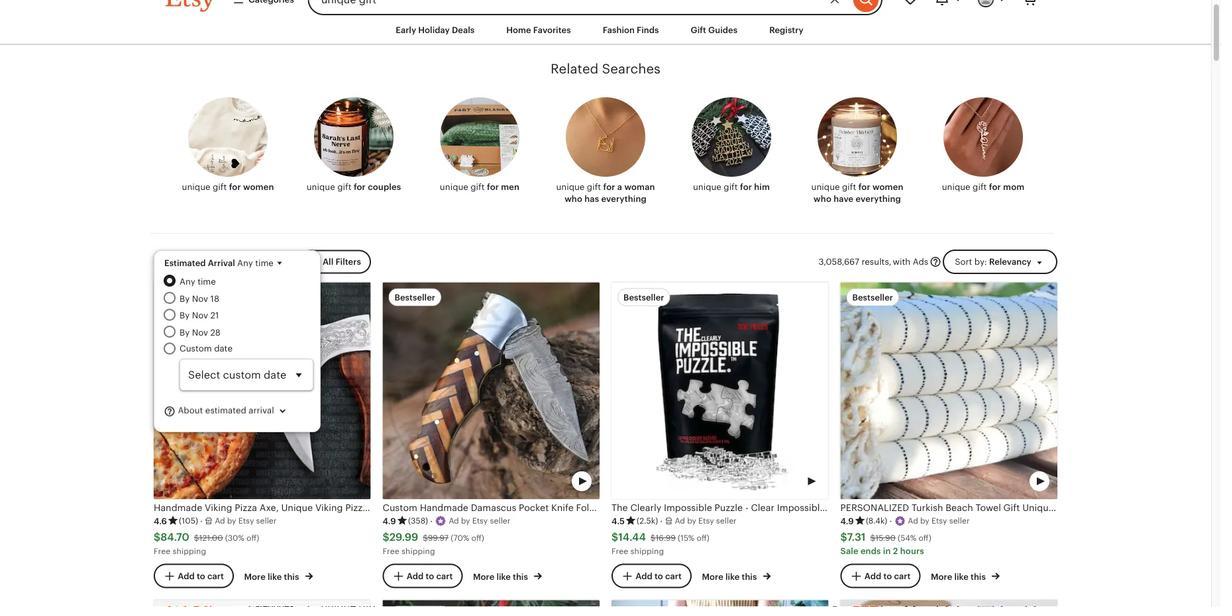 Task type: locate. For each thing, give the bounding box(es) containing it.
b for 14.44
[[688, 517, 693, 526]]

1 y from the left
[[232, 517, 236, 526]]

shipping down the 84.70
[[173, 547, 206, 556]]

4 etsy from the left
[[932, 517, 948, 526]]

b for 84.70
[[227, 517, 232, 526]]

0 horizontal spatial any
[[180, 277, 195, 287]]

more like this link up custom wooden guitar picks box, personalized guitar pick box storage wood guitar pick organizer music gift for guitarist musician image
[[931, 570, 1000, 583]]

a d b y etsy seller
[[215, 517, 277, 526], [449, 517, 511, 526], [675, 517, 737, 526], [908, 517, 970, 526]]

1 like from the left
[[268, 572, 282, 582]]

b up (30%
[[227, 517, 232, 526]]

date
[[214, 344, 233, 354]]

a for 84.70
[[215, 517, 220, 526]]

1 4.9 from the left
[[383, 517, 396, 527]]

any up any time link
[[237, 258, 253, 268]]

registry link
[[760, 18, 814, 42]]

free down 14.44
[[612, 547, 629, 556]]

handmade viking pizza axe, unique viking pizza cutter axe with leather sheath, ideal christmas gift for her image
[[154, 283, 371, 500]]

like for 84.70
[[268, 572, 282, 582]]

nov
[[192, 294, 208, 304], [192, 311, 208, 321], [192, 328, 208, 338]]

nov left 18
[[192, 294, 208, 304]]

0 horizontal spatial product video element
[[383, 283, 600, 500]]

add for 84.70
[[178, 572, 195, 582]]

shipping
[[173, 547, 206, 556], [402, 547, 435, 556], [631, 547, 664, 556]]

· for 29.99
[[430, 517, 433, 527]]

banner
[[142, 0, 1070, 15]]

by down "any time"
[[180, 294, 190, 304]]

a up (15%
[[675, 517, 681, 526]]

2 vertical spatial nov
[[192, 328, 208, 338]]

0 horizontal spatial unique gift
[[556, 182, 604, 192]]

0 horizontal spatial bestseller
[[395, 293, 436, 302]]

add to cart button down the $ 14.44 $ 16.99 (15% off) free shipping
[[612, 564, 692, 589]]

3 shipping from the left
[[631, 547, 664, 556]]

more for 84.70
[[244, 572, 266, 582]]

off) for 7.31
[[919, 534, 932, 543]]

0 vertical spatial any
[[237, 258, 253, 268]]

4.9 for 29.99
[[383, 517, 396, 527]]

a up 121.00
[[215, 517, 220, 526]]

this up family christmas ornament - personalized ornament with names - christmas tree ornament image
[[513, 572, 528, 582]]

4 gift from the left
[[587, 182, 601, 192]]

off) right (15%
[[697, 534, 710, 543]]

d up (15%
[[680, 517, 685, 526]]

b for 29.99
[[461, 517, 466, 526]]

2 free from the left
[[383, 547, 400, 556]]

holiday
[[419, 25, 450, 35]]

5 unique from the left
[[693, 182, 722, 192]]

d
[[220, 517, 225, 526], [454, 517, 459, 526], [680, 517, 685, 526], [914, 517, 919, 526]]

time up any time link
[[255, 258, 274, 268]]

free down the 84.70
[[154, 547, 171, 556]]

any inside select an estimated delivery date option group
[[180, 277, 195, 287]]

5 for from the left
[[740, 182, 752, 192]]

shipping for 84.70
[[173, 547, 206, 556]]

$ 84.70 $ 121.00 (30% off) free shipping
[[154, 532, 259, 556]]

shipping down 14.44
[[631, 547, 664, 556]]

like up family christmas ornament - personalized ornament with names - christmas tree ornament image
[[497, 572, 511, 582]]

custom date
[[180, 344, 233, 354]]

this up unique christmas gift ideas for holiday gifts thank you handmade gift basket for mom as a hostess gift bread warming tray image
[[742, 572, 757, 582]]

to down the $ 14.44 $ 16.99 (15% off) free shipping
[[655, 572, 663, 582]]

1 vertical spatial time
[[198, 277, 216, 287]]

1 horizontal spatial 4.9
[[841, 517, 854, 527]]

1 horizontal spatial shipping
[[402, 547, 435, 556]]

y up (15%
[[692, 517, 697, 526]]

1 horizontal spatial women
[[873, 182, 904, 192]]

(30%
[[225, 534, 245, 543]]

0 horizontal spatial time
[[198, 277, 216, 287]]

off)
[[247, 534, 259, 543], [472, 534, 484, 543], [697, 534, 710, 543], [919, 534, 932, 543]]

2 product video element from the left
[[612, 283, 829, 500]]

to
[[197, 572, 205, 582], [426, 572, 434, 582], [655, 572, 663, 582], [884, 572, 892, 582]]

2 add from the left
[[407, 572, 424, 582]]

more up family christmas ornament - personalized ornament with names - christmas tree ornament image
[[473, 572, 495, 582]]

· right "(358)" at the bottom left
[[430, 517, 433, 527]]

1 unique gift from the left
[[556, 182, 604, 192]]

1 more like this link from the left
[[244, 570, 313, 583]]

with
[[893, 257, 911, 267]]

4 d from the left
[[914, 517, 919, 526]]

$ up 'sale'
[[841, 532, 848, 544]]

more like this up custom wooden guitar picks box, personalized guitar pick box storage wood guitar pick organizer music gift for guitarist musician image
[[931, 572, 988, 582]]

1 unique from the left
[[182, 182, 211, 192]]

2 a d b y etsy seller from the left
[[449, 517, 511, 526]]

2 off) from the left
[[472, 534, 484, 543]]

0 horizontal spatial free
[[154, 547, 171, 556]]

0 horizontal spatial 4.9
[[383, 517, 396, 527]]

add to cart button for 14.44
[[612, 564, 692, 589]]

6 gift from the left
[[843, 182, 857, 192]]

4 more like this from the left
[[931, 572, 988, 582]]

28
[[211, 328, 221, 338]]

y for 14.44
[[692, 517, 697, 526]]

3 add to cart from the left
[[636, 572, 682, 582]]

shipping inside the $ 14.44 $ 16.99 (15% off) free shipping
[[631, 547, 664, 556]]

unique for for mom
[[942, 182, 971, 192]]

shipping for 14.44
[[631, 547, 664, 556]]

unique gift
[[556, 182, 604, 192], [812, 182, 859, 192]]

1 for from the left
[[229, 182, 241, 192]]

1 horizontal spatial product video element
[[612, 283, 829, 500]]

(105)
[[179, 517, 198, 526]]

finds
[[637, 25, 659, 35]]

· right '(105)'
[[200, 517, 203, 527]]

off) for 14.44
[[697, 534, 710, 543]]

etsy for 14.44
[[699, 517, 714, 526]]

· right (8.4k) at the bottom right of the page
[[890, 517, 892, 527]]

a d b y etsy seller for 7.31
[[908, 517, 970, 526]]

b up (15%
[[688, 517, 693, 526]]

3 this from the left
[[742, 572, 757, 582]]

3 b from the left
[[688, 517, 693, 526]]

more like this up faceless portrait, custom illustration, personalised photo, photo illustration, personalised portrait, boyfriend gift, girlfriend gift
[[244, 572, 301, 582]]

3 by from the top
[[180, 328, 190, 338]]

$ down '(105)'
[[194, 534, 199, 543]]

by nov 18
[[180, 294, 219, 304]]

add to cart button
[[154, 564, 234, 589], [383, 564, 463, 589], [612, 564, 692, 589], [841, 564, 921, 589]]

add to cart button for 7.31
[[841, 564, 921, 589]]

3 for from the left
[[487, 182, 499, 192]]

nov for 21
[[192, 311, 208, 321]]

a for 29.99
[[449, 517, 454, 526]]

2 who from the left
[[814, 194, 832, 204]]

2 horizontal spatial bestseller
[[853, 293, 894, 302]]

gift
[[213, 182, 227, 192], [338, 182, 352, 192], [471, 182, 485, 192], [587, 182, 601, 192], [724, 182, 738, 192], [843, 182, 857, 192], [973, 182, 987, 192]]

·
[[200, 517, 203, 527], [430, 517, 433, 527], [660, 517, 663, 527], [890, 517, 892, 527]]

off) right (70%
[[472, 534, 484, 543]]

1 d from the left
[[220, 517, 225, 526]]

add down the $ 14.44 $ 16.99 (15% off) free shipping
[[636, 572, 653, 582]]

by for by nov 28
[[180, 328, 190, 338]]

1 bestseller from the left
[[395, 293, 436, 302]]

2 · from the left
[[430, 517, 433, 527]]

free
[[154, 547, 171, 556], [383, 547, 400, 556], [612, 547, 629, 556]]

1 everything from the left
[[602, 194, 647, 204]]

like for 14.44
[[726, 572, 740, 582]]

who
[[565, 194, 583, 204], [814, 194, 832, 204]]

cart
[[207, 572, 224, 582], [436, 572, 453, 582], [665, 572, 682, 582], [895, 572, 911, 582]]

1 this from the left
[[284, 572, 299, 582]]

3 gift from the left
[[471, 182, 485, 192]]

related
[[551, 61, 599, 77]]

2 add to cart from the left
[[407, 572, 453, 582]]

unique for for him
[[693, 182, 722, 192]]

3 free from the left
[[612, 547, 629, 556]]

seller
[[256, 517, 277, 526], [490, 517, 511, 526], [716, 517, 737, 526], [950, 517, 970, 526]]

product video element
[[383, 283, 600, 500], [612, 283, 829, 500], [841, 283, 1058, 500]]

2 for from the left
[[354, 182, 366, 192]]

any time link
[[180, 275, 314, 288]]

2 gift from the left
[[338, 182, 352, 192]]

all
[[323, 257, 334, 267]]

None search field
[[308, 0, 883, 15]]

2 d from the left
[[454, 517, 459, 526]]

free down 29.99
[[383, 547, 400, 556]]

add to cart down $ 84.70 $ 121.00 (30% off) free shipping
[[178, 572, 224, 582]]

a d b y etsy seller up (70%
[[449, 517, 511, 526]]

shipping inside $ 84.70 $ 121.00 (30% off) free shipping
[[173, 547, 206, 556]]

2 by from the top
[[180, 311, 190, 321]]

add to cart button for 29.99
[[383, 564, 463, 589]]

1 add to cart button from the left
[[154, 564, 234, 589]]

3 more like this from the left
[[702, 572, 759, 582]]

like up faceless portrait, custom illustration, personalised photo, photo illustration, personalised portrait, boyfriend gift, girlfriend gift
[[268, 572, 282, 582]]

a d b y etsy seller up (54%
[[908, 517, 970, 526]]

2 this from the left
[[513, 572, 528, 582]]

more like this up family christmas ornament - personalized ornament with names - christmas tree ornament image
[[473, 572, 530, 582]]

4.9 up the 7.31 in the bottom of the page
[[841, 517, 854, 527]]

cart for 29.99
[[436, 572, 453, 582]]

more like this link
[[244, 570, 313, 583], [473, 570, 542, 583], [702, 570, 771, 583], [931, 570, 1000, 583]]

any
[[237, 258, 253, 268], [180, 277, 195, 287]]

off) inside the $ 29.99 $ 99.97 (70% off) free shipping
[[472, 534, 484, 543]]

cart down the 2
[[895, 572, 911, 582]]

4 · from the left
[[890, 517, 892, 527]]

3 unique from the left
[[440, 182, 469, 192]]

2 b from the left
[[461, 517, 466, 526]]

d for 84.70
[[220, 517, 225, 526]]

4 more like this link from the left
[[931, 570, 1000, 583]]

shipping down 29.99
[[402, 547, 435, 556]]

2 more like this from the left
[[473, 572, 530, 582]]

cart down the $ 29.99 $ 99.97 (70% off) free shipping
[[436, 572, 453, 582]]

seller for 7.31
[[950, 517, 970, 526]]

2 etsy from the left
[[472, 517, 488, 526]]

free inside the $ 29.99 $ 99.97 (70% off) free shipping
[[383, 547, 400, 556]]

d up (54%
[[914, 517, 919, 526]]

unique gift up has
[[556, 182, 604, 192]]

Search for anything text field
[[308, 0, 850, 15]]

(15%
[[678, 534, 695, 543]]

d up 121.00
[[220, 517, 225, 526]]

2 more like this link from the left
[[473, 570, 542, 583]]

· for 14.44
[[660, 517, 663, 527]]

who left has
[[565, 194, 583, 204]]

2 vertical spatial by
[[180, 328, 190, 338]]

$ 29.99 $ 99.97 (70% off) free shipping
[[383, 532, 484, 556]]

to for 7.31
[[884, 572, 892, 582]]

free inside the $ 14.44 $ 16.99 (15% off) free shipping
[[612, 547, 629, 556]]

a up (70%
[[449, 517, 454, 526]]

4 b from the left
[[921, 517, 926, 526]]

to for 14.44
[[655, 572, 663, 582]]

4 seller from the left
[[950, 517, 970, 526]]

3 add from the left
[[636, 572, 653, 582]]

sort by: relevancy
[[955, 257, 1032, 267]]

6 for from the left
[[859, 182, 871, 192]]

any down estimated
[[180, 277, 195, 287]]

3 etsy from the left
[[699, 517, 714, 526]]

cart down the $ 14.44 $ 16.99 (15% off) free shipping
[[665, 572, 682, 582]]

1 by from the top
[[180, 294, 190, 304]]

nov left 21 at the left bottom
[[192, 311, 208, 321]]

to for 29.99
[[426, 572, 434, 582]]

who left have
[[814, 194, 832, 204]]

2 like from the left
[[497, 572, 511, 582]]

unique gift up have
[[812, 182, 859, 192]]

(70%
[[451, 534, 470, 543]]

unique for for women
[[182, 182, 211, 192]]

more like this up unique christmas gift ideas for holiday gifts thank you handmade gift basket for mom as a hostess gift bread warming tray image
[[702, 572, 759, 582]]

add down the $ 29.99 $ 99.97 (70% off) free shipping
[[407, 572, 424, 582]]

b up (70%
[[461, 517, 466, 526]]

this
[[284, 572, 299, 582], [513, 572, 528, 582], [742, 572, 757, 582], [971, 572, 986, 582]]

more like this
[[244, 572, 301, 582], [473, 572, 530, 582], [702, 572, 759, 582], [931, 572, 988, 582]]

4 more from the left
[[931, 572, 953, 582]]

3 seller from the left
[[716, 517, 737, 526]]

2 add to cart button from the left
[[383, 564, 463, 589]]

4 this from the left
[[971, 572, 986, 582]]

4 a d b y etsy seller from the left
[[908, 517, 970, 526]]

more up unique christmas gift ideas for holiday gifts thank you handmade gift basket for mom as a hostess gift bread warming tray image
[[702, 572, 724, 582]]

3 more like this link from the left
[[702, 570, 771, 583]]

4 y from the left
[[926, 517, 930, 526]]

cart for 7.31
[[895, 572, 911, 582]]

by up custom
[[180, 328, 190, 338]]

with ads
[[893, 257, 929, 267]]

add to cart for 14.44
[[636, 572, 682, 582]]

y up (70%
[[466, 517, 470, 526]]

deals
[[452, 25, 475, 35]]

0 vertical spatial by
[[180, 294, 190, 304]]

more like this for 84.70
[[244, 572, 301, 582]]

4.9 up 29.99
[[383, 517, 396, 527]]

everything down woman
[[602, 194, 647, 204]]

product video element for 29.99
[[383, 283, 600, 500]]

by down by nov 18
[[180, 311, 190, 321]]

has
[[585, 194, 599, 204]]

1 horizontal spatial who
[[814, 194, 832, 204]]

$ down "(358)" at the bottom left
[[423, 534, 428, 543]]

1 nov from the top
[[192, 294, 208, 304]]

bestseller for 7.31
[[853, 293, 894, 302]]

1 product video element from the left
[[383, 283, 600, 500]]

3 like from the left
[[726, 572, 740, 582]]

add to cart button down the $ 29.99 $ 99.97 (70% off) free shipping
[[383, 564, 463, 589]]

cart down $ 84.70 $ 121.00 (30% off) free shipping
[[207, 572, 224, 582]]

etsy for 84.70
[[238, 517, 254, 526]]

off) right (54%
[[919, 534, 932, 543]]

1 horizontal spatial free
[[383, 547, 400, 556]]

1 add to cart from the left
[[178, 572, 224, 582]]

about
[[178, 406, 203, 416]]

unique for for couples
[[307, 182, 335, 192]]

menu bar
[[142, 15, 1070, 45]]

(358)
[[408, 517, 428, 526]]

add to cart down the $ 29.99 $ 99.97 (70% off) free shipping
[[407, 572, 453, 582]]

early holiday deals
[[396, 25, 475, 35]]

0 horizontal spatial shipping
[[173, 547, 206, 556]]

a d b y etsy seller up (30%
[[215, 517, 277, 526]]

add
[[178, 572, 195, 582], [407, 572, 424, 582], [636, 572, 653, 582], [865, 572, 882, 582]]

for for unique gift for couples
[[354, 182, 366, 192]]

arrival
[[208, 258, 235, 268]]

4 to from the left
[[884, 572, 892, 582]]

a left woman
[[618, 182, 623, 192]]

time up by nov 18
[[198, 277, 216, 287]]

add down 'ends'
[[865, 572, 882, 582]]

to down the $ 29.99 $ 99.97 (70% off) free shipping
[[426, 572, 434, 582]]

gift for for couples
[[338, 182, 352, 192]]

3 nov from the top
[[192, 328, 208, 338]]

more up custom wooden guitar picks box, personalized guitar pick box storage wood guitar pick organizer music gift for guitarist musician image
[[931, 572, 953, 582]]

2 seller from the left
[[490, 517, 511, 526]]

off) inside the $ 7.31 $ 15.90 (54% off) sale ends in 2 hours
[[919, 534, 932, 543]]

2 nov from the top
[[192, 311, 208, 321]]

· right (2.5k)
[[660, 517, 663, 527]]

4 add to cart from the left
[[865, 572, 911, 582]]

more like this link for 14.44
[[702, 570, 771, 583]]

3 y from the left
[[692, 517, 697, 526]]

more up faceless portrait, custom illustration, personalised photo, photo illustration, personalised portrait, boyfriend gift, girlfriend gift
[[244, 572, 266, 582]]

product video element for 7.31
[[841, 283, 1058, 500]]

to down in
[[884, 572, 892, 582]]

early
[[396, 25, 416, 35]]

gift for for women
[[213, 182, 227, 192]]

add to cart down in
[[865, 572, 911, 582]]

about estimated arrival button
[[164, 399, 299, 424]]

time
[[255, 258, 274, 268], [198, 277, 216, 287]]

1 vertical spatial nov
[[192, 311, 208, 321]]

everything right have
[[856, 194, 901, 204]]

more like this link up faceless portrait, custom illustration, personalised photo, photo illustration, personalised portrait, boyfriend gift, girlfriend gift
[[244, 570, 313, 583]]

seller for 14.44
[[716, 517, 737, 526]]

bestseller for 29.99
[[395, 293, 436, 302]]

4 unique from the left
[[556, 182, 585, 192]]

add down $ 84.70 $ 121.00 (30% off) free shipping
[[178, 572, 195, 582]]

more like this link up unique christmas gift ideas for holiday gifts thank you handmade gift basket for mom as a hostess gift bread warming tray image
[[702, 570, 771, 583]]

0 vertical spatial time
[[255, 258, 274, 268]]

1 gift from the left
[[213, 182, 227, 192]]

gift for for him
[[724, 182, 738, 192]]

b up hours
[[921, 517, 926, 526]]

1 b from the left
[[227, 517, 232, 526]]

1 vertical spatial by
[[180, 311, 190, 321]]

y up the $ 7.31 $ 15.90 (54% off) sale ends in 2 hours
[[926, 517, 930, 526]]

etsy for 29.99
[[472, 517, 488, 526]]

results,
[[862, 257, 892, 267]]

more like this link for 29.99
[[473, 570, 542, 583]]

estimated
[[164, 258, 206, 268]]

1 shipping from the left
[[173, 547, 206, 556]]

free for 84.70
[[154, 547, 171, 556]]

0 vertical spatial nov
[[192, 294, 208, 304]]

by
[[180, 294, 190, 304], [180, 311, 190, 321], [180, 328, 190, 338]]

3 add to cart button from the left
[[612, 564, 692, 589]]

7 for from the left
[[990, 182, 1002, 192]]

0 horizontal spatial everything
[[602, 194, 647, 204]]

off) inside the $ 14.44 $ 16.99 (15% off) free shipping
[[697, 534, 710, 543]]

2 4.9 from the left
[[841, 517, 854, 527]]

1 cart from the left
[[207, 572, 224, 582]]

2 horizontal spatial product video element
[[841, 283, 1058, 500]]

this for 14.44
[[742, 572, 757, 582]]

1 free from the left
[[154, 547, 171, 556]]

2 unique gift from the left
[[812, 182, 859, 192]]

off) for 84.70
[[247, 534, 259, 543]]

6 unique from the left
[[812, 182, 840, 192]]

by nov 18 link
[[180, 292, 314, 305]]

a up (54%
[[908, 517, 914, 526]]

this up custom wooden guitar picks box, personalized guitar pick box storage wood guitar pick organizer music gift for guitarist musician image
[[971, 572, 986, 582]]

2 horizontal spatial free
[[612, 547, 629, 556]]

1 · from the left
[[200, 517, 203, 527]]

y
[[232, 517, 236, 526], [466, 517, 470, 526], [692, 517, 697, 526], [926, 517, 930, 526]]

2 horizontal spatial shipping
[[631, 547, 664, 556]]

2 to from the left
[[426, 572, 434, 582]]

in
[[884, 546, 891, 556]]

more like this for 7.31
[[931, 572, 988, 582]]

1 add from the left
[[178, 572, 195, 582]]

b
[[227, 517, 232, 526], [461, 517, 466, 526], [688, 517, 693, 526], [921, 517, 926, 526]]

a d b y etsy seller up (15%
[[675, 517, 737, 526]]

like up unique christmas gift ideas for holiday gifts thank you handmade gift basket for mom as a hostess gift bread warming tray image
[[726, 572, 740, 582]]

for
[[229, 182, 241, 192], [354, 182, 366, 192], [487, 182, 499, 192], [604, 182, 616, 192], [740, 182, 752, 192], [859, 182, 871, 192], [990, 182, 1002, 192]]

3 to from the left
[[655, 572, 663, 582]]

this up faceless portrait, custom illustration, personalised photo, photo illustration, personalised portrait, boyfriend gift, girlfriend gift
[[284, 572, 299, 582]]

more like this link up family christmas ornament - personalized ornament with names - christmas tree ornament image
[[473, 570, 542, 583]]

1 vertical spatial any
[[180, 277, 195, 287]]

1 more like this from the left
[[244, 572, 301, 582]]

more like this for 29.99
[[473, 572, 530, 582]]

d up (70%
[[454, 517, 459, 526]]

off) inside $ 84.70 $ 121.00 (30% off) free shipping
[[247, 534, 259, 543]]

4.9 for 7.31
[[841, 517, 854, 527]]

y up (30%
[[232, 517, 236, 526]]

add to cart down the $ 14.44 $ 16.99 (15% off) free shipping
[[636, 572, 682, 582]]

2 more from the left
[[473, 572, 495, 582]]

by nov 28 link
[[180, 326, 314, 339]]

3 product video element from the left
[[841, 283, 1058, 500]]

mom
[[1004, 182, 1025, 192]]

1 horizontal spatial bestseller
[[624, 293, 665, 302]]

to down $ 84.70 $ 121.00 (30% off) free shipping
[[197, 572, 205, 582]]

time inside select an estimated delivery date option group
[[198, 277, 216, 287]]

add to cart button down $ 84.70 $ 121.00 (30% off) free shipping
[[154, 564, 234, 589]]

14.44
[[619, 532, 646, 544]]

off) right (30%
[[247, 534, 259, 543]]

nov left 28
[[192, 328, 208, 338]]

menu bar containing early holiday deals
[[142, 15, 1070, 45]]

shipping inside the $ 29.99 $ 99.97 (70% off) free shipping
[[402, 547, 435, 556]]

1 horizontal spatial everything
[[856, 194, 901, 204]]

4.5
[[612, 517, 625, 527]]

add to cart button down in
[[841, 564, 921, 589]]

1 horizontal spatial unique gift
[[812, 182, 859, 192]]

7 gift from the left
[[973, 182, 987, 192]]

0 horizontal spatial who
[[565, 194, 583, 204]]

free for 29.99
[[383, 547, 400, 556]]

7 unique from the left
[[942, 182, 971, 192]]

$ left the 99.97 at the left bottom of page
[[383, 532, 390, 544]]

1 a d b y etsy seller from the left
[[215, 517, 277, 526]]

2 cart from the left
[[436, 572, 453, 582]]

free inside $ 84.70 $ 121.00 (30% off) free shipping
[[154, 547, 171, 556]]

4 off) from the left
[[919, 534, 932, 543]]

0 horizontal spatial women
[[243, 182, 274, 192]]

a inside for a woman who has everything
[[618, 182, 623, 192]]

2 y from the left
[[466, 517, 470, 526]]

2 unique from the left
[[307, 182, 335, 192]]

about estimated arrival
[[176, 406, 274, 416]]

2 bestseller from the left
[[624, 293, 665, 302]]

bestseller for 14.44
[[624, 293, 665, 302]]

1 more from the left
[[244, 572, 266, 582]]

add to cart for 29.99
[[407, 572, 453, 582]]

everything
[[602, 194, 647, 204], [856, 194, 901, 204]]



Task type: describe. For each thing, give the bounding box(es) containing it.
have
[[834, 194, 854, 204]]

$ down 4.5
[[612, 532, 619, 544]]

d for 7.31
[[914, 517, 919, 526]]

unique christmas gift ideas for holiday gifts thank you handmade gift basket for mom as a hostess gift bread warming tray image
[[612, 601, 829, 608]]

favorites
[[533, 25, 571, 35]]

all filters button
[[299, 250, 371, 274]]

a d b y etsy seller for 14.44
[[675, 517, 737, 526]]

unique gift for have
[[812, 182, 859, 192]]

who inside for women who have everything
[[814, 194, 832, 204]]

this for 29.99
[[513, 572, 528, 582]]

7.31
[[848, 532, 866, 544]]

sort
[[955, 257, 973, 267]]

personalized turkish beach towel gift unique, monogrammed gift for girls weekend trip,  gift for woman who have everything, christmas gifts image
[[841, 283, 1058, 500]]

unique gift for mom
[[942, 182, 1025, 192]]

all filters
[[323, 257, 361, 267]]

ends
[[861, 546, 881, 556]]

everything inside for women who have everything
[[856, 194, 901, 204]]

him
[[755, 182, 770, 192]]

family christmas ornament - personalized ornament with names - christmas tree ornament image
[[383, 601, 600, 608]]

sale
[[841, 546, 859, 556]]

men
[[501, 182, 520, 192]]

d for 14.44
[[680, 517, 685, 526]]

$ down 4.6
[[154, 532, 161, 544]]

y for 7.31
[[926, 517, 930, 526]]

add to cart button for 84.70
[[154, 564, 234, 589]]

home favorites
[[507, 25, 571, 35]]

more like this link for 84.70
[[244, 570, 313, 583]]

4.6
[[154, 517, 167, 527]]

add to cart for 84.70
[[178, 572, 224, 582]]

15.90
[[876, 534, 896, 543]]

home favorites link
[[497, 18, 581, 42]]

hours
[[901, 546, 925, 556]]

more for 29.99
[[473, 572, 495, 582]]

y for 29.99
[[466, 517, 470, 526]]

by for by nov 21
[[180, 311, 190, 321]]

custom wooden guitar picks box, personalized guitar pick box storage wood guitar pick organizer music gift for guitarist musician image
[[841, 601, 1058, 608]]

seller for 84.70
[[256, 517, 277, 526]]

(2.5k)
[[637, 517, 658, 526]]

for a woman who has everything
[[565, 182, 655, 204]]

everything inside for a woman who has everything
[[602, 194, 647, 204]]

custom
[[180, 344, 212, 354]]

gift
[[691, 25, 707, 35]]

29.99
[[390, 532, 418, 544]]

3,058,667
[[819, 257, 860, 267]]

early holiday deals link
[[386, 18, 485, 42]]

custom handmade damascus pocket knife folding knife rose & olive wood handle usa groomsmen gift personalized gift anniversary gift for him image
[[383, 283, 600, 500]]

for inside for women who have everything
[[859, 182, 871, 192]]

a d b y etsy seller for 29.99
[[449, 517, 511, 526]]

arrival
[[249, 406, 274, 416]]

couples
[[368, 182, 401, 192]]

84.70
[[161, 532, 189, 544]]

the clearly impossible puzzle - clear impossible jigsaw puzzle acrylic hard puzzles for adults christmas gifts puzzles funny unique puzzles image
[[612, 283, 829, 500]]

woman
[[625, 182, 655, 192]]

filters
[[336, 257, 361, 267]]

1 women from the left
[[243, 182, 274, 192]]

more like this for 14.44
[[702, 572, 759, 582]]

this for 84.70
[[284, 572, 299, 582]]

more like this link for 7.31
[[931, 570, 1000, 583]]

estimated arrival any time
[[164, 258, 274, 268]]

fashion
[[603, 25, 635, 35]]

seller for 29.99
[[490, 517, 511, 526]]

like for 7.31
[[955, 572, 969, 582]]

d for 29.99
[[454, 517, 459, 526]]

$ 14.44 $ 16.99 (15% off) free shipping
[[612, 532, 710, 556]]

3,058,667 results,
[[819, 257, 892, 267]]

(8.4k)
[[866, 517, 888, 526]]

for for unique gift for women
[[229, 182, 241, 192]]

a for 14.44
[[675, 517, 681, 526]]

unique gift for men
[[440, 182, 520, 192]]

any time
[[180, 277, 216, 287]]

a d b y etsy seller for 84.70
[[215, 517, 277, 526]]

off) for 29.99
[[472, 534, 484, 543]]

by:
[[975, 257, 988, 267]]

unique gift for women
[[182, 182, 274, 192]]

16.99
[[656, 534, 676, 543]]

like for 29.99
[[497, 572, 511, 582]]

gift guides
[[691, 25, 738, 35]]

$ up 'ends'
[[871, 534, 876, 543]]

cart for 84.70
[[207, 572, 224, 582]]

product video element for 14.44
[[612, 283, 829, 500]]

unique for for men
[[440, 182, 469, 192]]

select an estimated delivery date option group
[[164, 275, 314, 391]]

relevancy
[[990, 257, 1032, 267]]

by nov 21
[[180, 311, 219, 321]]

faceless portrait, custom illustration, personalised photo, photo illustration, personalised portrait, boyfriend gift, girlfriend gift image
[[154, 601, 371, 608]]

(54%
[[898, 534, 917, 543]]

etsy for 7.31
[[932, 517, 948, 526]]

women inside for women who have everything
[[873, 182, 904, 192]]

unique gift for couples
[[307, 182, 401, 192]]

for for unique gift for mom
[[990, 182, 1002, 192]]

searches
[[602, 61, 661, 77]]

by nov 21 link
[[180, 309, 314, 322]]

add to cart for 7.31
[[865, 572, 911, 582]]

· for 7.31
[[890, 517, 892, 527]]

fashion finds
[[603, 25, 659, 35]]

gift guides link
[[681, 18, 748, 42]]

$ 7.31 $ 15.90 (54% off) sale ends in 2 hours
[[841, 532, 932, 556]]

for women who have everything
[[814, 182, 904, 204]]

nov for 28
[[192, 328, 208, 338]]

more for 7.31
[[931, 572, 953, 582]]

1 horizontal spatial time
[[255, 258, 274, 268]]

99.97
[[428, 534, 449, 543]]

gift for for mom
[[973, 182, 987, 192]]

gift for for men
[[471, 182, 485, 192]]

for for unique gift for men
[[487, 182, 499, 192]]

to for 84.70
[[197, 572, 205, 582]]

for for unique gift for him
[[740, 182, 752, 192]]

b for 7.31
[[921, 517, 926, 526]]

$ down (2.5k)
[[651, 534, 656, 543]]

who inside for a woman who has everything
[[565, 194, 583, 204]]

for inside for a woman who has everything
[[604, 182, 616, 192]]

1 horizontal spatial any
[[237, 258, 253, 268]]

shipping for 29.99
[[402, 547, 435, 556]]

related searches
[[551, 61, 661, 77]]

unique gift for who
[[556, 182, 604, 192]]

by for by nov 18
[[180, 294, 190, 304]]

home
[[507, 25, 531, 35]]

y for 84.70
[[232, 517, 236, 526]]

free for 14.44
[[612, 547, 629, 556]]

unique gift for him
[[693, 182, 770, 192]]

add for 7.31
[[865, 572, 882, 582]]

21
[[211, 311, 219, 321]]

2
[[893, 546, 899, 556]]

121.00
[[199, 534, 223, 543]]

more for 14.44
[[702, 572, 724, 582]]

add for 29.99
[[407, 572, 424, 582]]

guides
[[709, 25, 738, 35]]

nov for 18
[[192, 294, 208, 304]]

estimated
[[205, 406, 246, 416]]

registry
[[770, 25, 804, 35]]

a for 7.31
[[908, 517, 914, 526]]

fashion finds link
[[593, 18, 669, 42]]

18
[[211, 294, 219, 304]]

this for 7.31
[[971, 572, 986, 582]]

cart for 14.44
[[665, 572, 682, 582]]

ads
[[913, 257, 929, 267]]

by nov 28
[[180, 328, 221, 338]]



Task type: vqa. For each thing, say whether or not it's contained in the screenshot.
unique gift corresponding to have
yes



